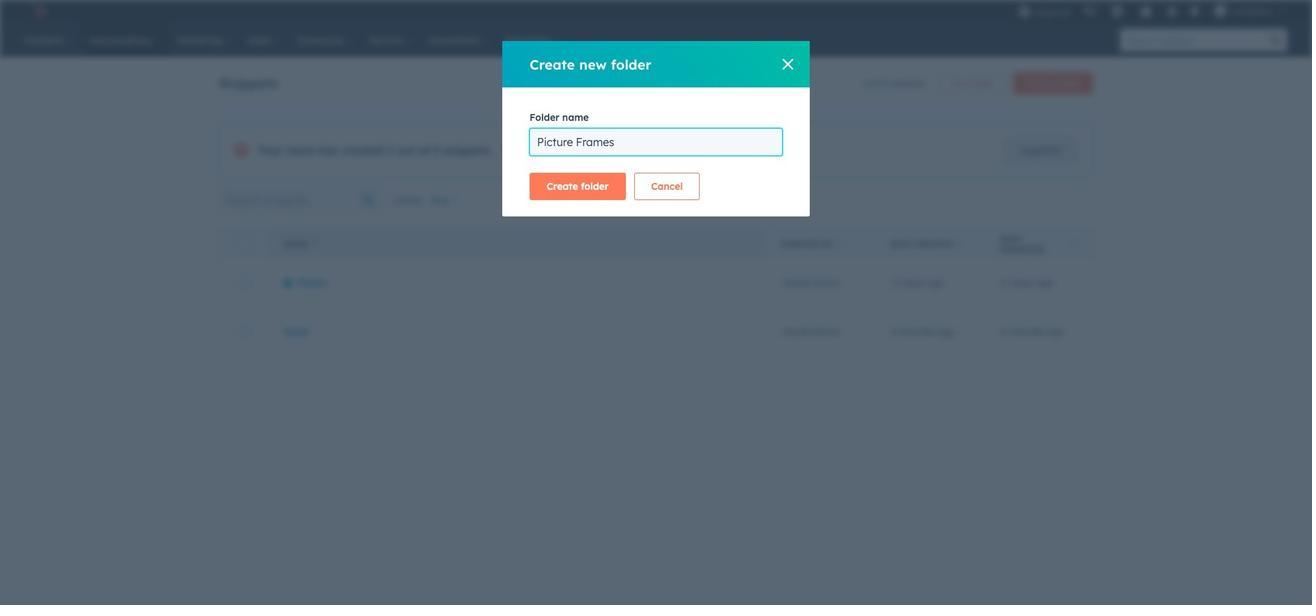 Task type: vqa. For each thing, say whether or not it's contained in the screenshot.
the left Press to sort. icon
yes



Task type: locate. For each thing, give the bounding box(es) containing it.
close image
[[783, 59, 794, 70]]

banner
[[219, 68, 1094, 94]]

1 press to sort. image from the left
[[838, 239, 843, 248]]

1 horizontal spatial press to sort. element
[[957, 239, 963, 250]]

press to sort. element
[[838, 239, 843, 250], [957, 239, 963, 250], [1072, 239, 1077, 250]]

0 horizontal spatial press to sort. image
[[838, 239, 843, 248]]

0 horizontal spatial press to sort. element
[[838, 239, 843, 250]]

press to sort. image
[[1072, 239, 1077, 248]]

press to sort. image
[[838, 239, 843, 248], [957, 239, 963, 248]]

2 press to sort. image from the left
[[957, 239, 963, 248]]

1 horizontal spatial press to sort. image
[[957, 239, 963, 248]]

2 horizontal spatial press to sort. element
[[1072, 239, 1077, 250]]

None text field
[[530, 129, 783, 156]]

menu
[[1012, 0, 1297, 22]]

jacob simon image
[[1215, 5, 1227, 17]]



Task type: describe. For each thing, give the bounding box(es) containing it.
Search HubSpot search field
[[1121, 29, 1265, 52]]

Search search field
[[219, 187, 385, 214]]

1 press to sort. element from the left
[[838, 239, 843, 250]]

3 press to sort. element from the left
[[1072, 239, 1077, 250]]

marketplaces image
[[1112, 6, 1124, 18]]

ascending sort. press to sort descending. element
[[312, 239, 317, 250]]

2 press to sort. element from the left
[[957, 239, 963, 250]]

ascending sort. press to sort descending. image
[[312, 239, 317, 248]]



